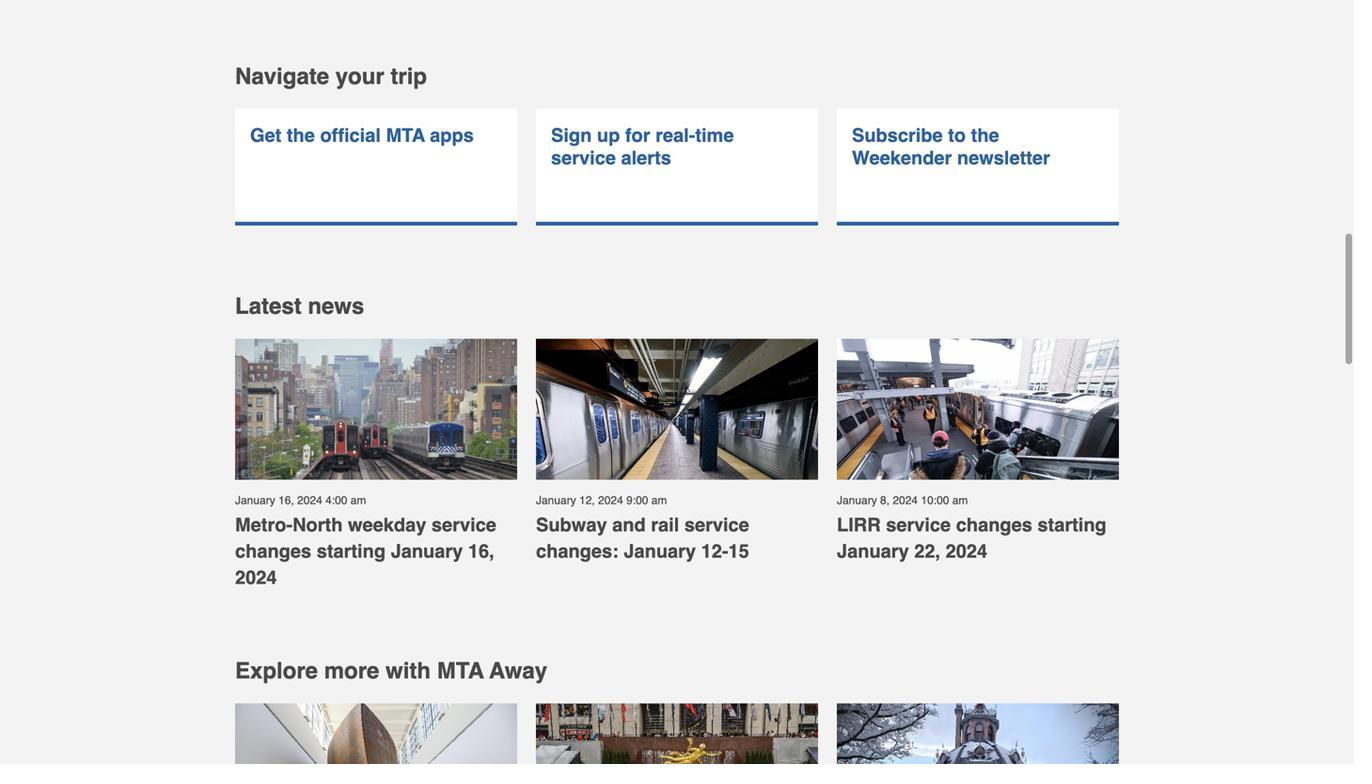 Task type: describe. For each thing, give the bounding box(es) containing it.
changes inside january 16, 2024 4:00 am metro-north weekday service changes starting january 16, 2024
[[235, 541, 312, 562]]

navigate your trip
[[235, 64, 427, 89]]

changes:
[[536, 541, 619, 562]]

subway and rail service changes: january 12-15 image
[[536, 339, 818, 527]]

0 horizontal spatial 16,
[[278, 494, 294, 507]]

weekender
[[852, 147, 952, 169]]

4:00
[[326, 494, 348, 507]]

your
[[336, 64, 384, 89]]

january 12, 2024 9:00 am subway and rail service changes: january 12-15
[[536, 494, 750, 562]]

2024 for service
[[893, 494, 918, 507]]

official
[[320, 125, 381, 146]]

service inside january 16, 2024 4:00 am metro-north weekday service changes starting january 16, 2024
[[432, 514, 497, 536]]

starting inside january 8, 2024 10:00 am lirr service changes starting january 22, 2024
[[1038, 514, 1107, 536]]

trip
[[391, 64, 427, 89]]

8,
[[881, 494, 890, 507]]

changes inside january 8, 2024 10:00 am lirr service changes starting january 22, 2024
[[956, 514, 1033, 536]]

january up "subway"
[[536, 494, 576, 507]]

9:00
[[627, 494, 649, 507]]

2024 right 22,
[[946, 541, 988, 562]]

january down rail
[[624, 541, 696, 562]]

apps
[[430, 125, 474, 146]]

navigate
[[235, 64, 329, 89]]

15
[[729, 541, 750, 562]]

lirr
[[837, 514, 881, 536]]

am for weekday
[[351, 494, 366, 507]]

more
[[324, 659, 379, 684]]

1 horizontal spatial 16,
[[468, 541, 495, 562]]

weekday
[[348, 514, 427, 536]]

and
[[613, 514, 646, 536]]

january 16, 2024 4:00 am metro-north weekday service changes starting january 16, 2024
[[235, 494, 497, 589]]

10:00
[[921, 494, 950, 507]]

service inside sign up for real-time service alerts
[[551, 147, 616, 169]]

service inside january 12, 2024 9:00 am subway and rail service changes: january 12-15
[[685, 514, 750, 536]]

real-
[[656, 125, 696, 146]]

subscribe to the weekender newsletter
[[852, 125, 1051, 169]]

newsletter
[[958, 147, 1051, 169]]

subscribe to the weekender newsletter link
[[837, 109, 1119, 222]]

away
[[489, 659, 548, 684]]



Task type: locate. For each thing, give the bounding box(es) containing it.
latest
[[235, 293, 302, 319]]

mta for apps
[[386, 125, 425, 146]]

0 vertical spatial changes
[[956, 514, 1033, 536]]

service up 12-
[[685, 514, 750, 536]]

1 the from the left
[[287, 125, 315, 146]]

2024 up north
[[297, 494, 322, 507]]

north
[[293, 514, 343, 536]]

1 vertical spatial 16,
[[468, 541, 495, 562]]

with
[[386, 659, 431, 684]]

1 am from the left
[[351, 494, 366, 507]]

22,
[[915, 541, 941, 562]]

january up metro- at left
[[235, 494, 275, 507]]

get
[[250, 125, 282, 146]]

sign up for real-time service alerts link
[[536, 109, 818, 222]]

subscribe
[[852, 125, 943, 146]]

2024 right 8,
[[893, 494, 918, 507]]

sign up for real-time service alerts
[[551, 125, 734, 169]]

service up 22,
[[886, 514, 951, 536]]

explore
[[235, 659, 318, 684]]

1 vertical spatial mta
[[437, 659, 484, 684]]

explore more with mta away
[[235, 659, 548, 684]]

mta for away
[[437, 659, 484, 684]]

the inside the get the official mta apps link
[[287, 125, 315, 146]]

am right 4:00
[[351, 494, 366, 507]]

1 horizontal spatial mta
[[437, 659, 484, 684]]

service
[[551, 147, 616, 169], [432, 514, 497, 536], [685, 514, 750, 536], [886, 514, 951, 536]]

2 am from the left
[[652, 494, 667, 507]]

metro-
[[235, 514, 293, 536]]

get the official mta apps
[[250, 125, 474, 146]]

2024 for north
[[297, 494, 322, 507]]

starting inside january 16, 2024 4:00 am metro-north weekday service changes starting january 16, 2024
[[317, 541, 386, 562]]

service down sign
[[551, 147, 616, 169]]

1 horizontal spatial the
[[971, 125, 1000, 146]]

get the official mta apps link
[[235, 109, 517, 222]]

am inside january 16, 2024 4:00 am metro-north weekday service changes starting january 16, 2024
[[351, 494, 366, 507]]

alerts
[[621, 147, 672, 169]]

january
[[235, 494, 275, 507], [536, 494, 576, 507], [837, 494, 877, 507], [391, 541, 463, 562], [624, 541, 696, 562], [837, 541, 909, 562]]

changes
[[956, 514, 1033, 536], [235, 541, 312, 562]]

2024 right 12,
[[598, 494, 623, 507]]

the right 'get'
[[287, 125, 315, 146]]

up
[[597, 125, 620, 146]]

2024 inside january 12, 2024 9:00 am subway and rail service changes: january 12-15
[[598, 494, 623, 507]]

2 horizontal spatial am
[[953, 494, 968, 507]]

am for rail
[[652, 494, 667, 507]]

0 horizontal spatial starting
[[317, 541, 386, 562]]

the inside subscribe to the weekender newsletter
[[971, 125, 1000, 146]]

am inside january 12, 2024 9:00 am subway and rail service changes: january 12-15
[[652, 494, 667, 507]]

service inside january 8, 2024 10:00 am lirr service changes starting january 22, 2024
[[886, 514, 951, 536]]

2 the from the left
[[971, 125, 1000, 146]]

am right 9:00 on the left bottom
[[652, 494, 667, 507]]

time
[[696, 125, 734, 146]]

12-
[[701, 541, 729, 562]]

0 horizontal spatial mta
[[386, 125, 425, 146]]

1 horizontal spatial am
[[652, 494, 667, 507]]

subway
[[536, 514, 607, 536]]

news
[[308, 293, 364, 319]]

am
[[351, 494, 366, 507], [652, 494, 667, 507], [953, 494, 968, 507]]

0 horizontal spatial am
[[351, 494, 366, 507]]

january down lirr
[[837, 541, 909, 562]]

3 am from the left
[[953, 494, 968, 507]]

for
[[625, 125, 651, 146]]

january 8, 2024 10:00 am lirr service changes starting january 22, 2024
[[837, 494, 1107, 562]]

am right 10:00
[[953, 494, 968, 507]]

the
[[287, 125, 315, 146], [971, 125, 1000, 146]]

0 vertical spatial mta
[[386, 125, 425, 146]]

service right weekday
[[432, 514, 497, 536]]

16,
[[278, 494, 294, 507], [468, 541, 495, 562]]

rail
[[651, 514, 679, 536]]

0 horizontal spatial changes
[[235, 541, 312, 562]]

latest news
[[235, 293, 364, 319]]

january up lirr
[[837, 494, 877, 507]]

starting
[[1038, 514, 1107, 536], [317, 541, 386, 562]]

2024
[[297, 494, 322, 507], [598, 494, 623, 507], [893, 494, 918, 507], [946, 541, 988, 562], [235, 567, 277, 589]]

to
[[948, 125, 966, 146]]

2024 down metro- at left
[[235, 567, 277, 589]]

sign
[[551, 125, 592, 146]]

0 vertical spatial 16,
[[278, 494, 294, 507]]

1 vertical spatial changes
[[235, 541, 312, 562]]

1 vertical spatial starting
[[317, 541, 386, 562]]

1 horizontal spatial starting
[[1038, 514, 1107, 536]]

mta
[[386, 125, 425, 146], [437, 659, 484, 684]]

0 vertical spatial starting
[[1038, 514, 1107, 536]]

mta left apps
[[386, 125, 425, 146]]

12,
[[580, 494, 595, 507]]

0 horizontal spatial the
[[287, 125, 315, 146]]

metro-north weekday service changes starting january 16, 2024 image
[[235, 339, 517, 526]]

am for changes
[[953, 494, 968, 507]]

am inside january 8, 2024 10:00 am lirr service changes starting january 22, 2024
[[953, 494, 968, 507]]

the right to
[[971, 125, 1000, 146]]

lirr service changes starting january 22, 2024 image
[[837, 339, 1119, 527]]

2024 for and
[[598, 494, 623, 507]]

1 horizontal spatial changes
[[956, 514, 1033, 536]]

january down weekday
[[391, 541, 463, 562]]

mta right with
[[437, 659, 484, 684]]



Task type: vqa. For each thing, say whether or not it's contained in the screenshot.
changes to the top
yes



